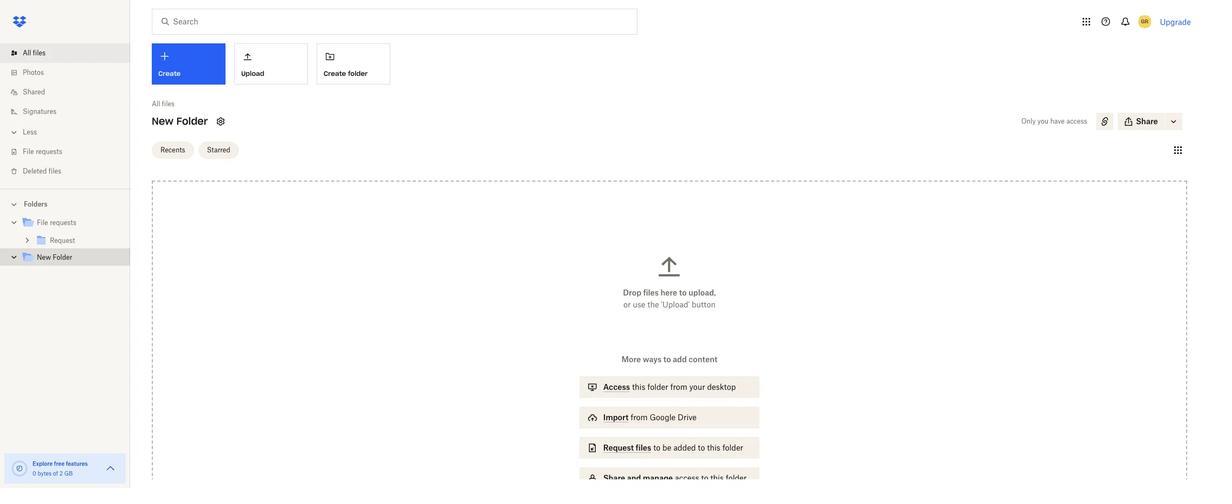 Task type: describe. For each thing, give the bounding box(es) containing it.
to inside drop files here to upload, or use the 'upload' button
[[680, 288, 687, 297]]

manage
[[643, 474, 673, 483]]

bytes
[[38, 470, 52, 477]]

0 horizontal spatial folder
[[53, 253, 72, 261]]

request for request files to be added to this folder
[[604, 443, 634, 452]]

1 vertical spatial all files
[[152, 100, 175, 108]]

1 horizontal spatial all files link
[[152, 99, 175, 110]]

more ways to add content
[[622, 355, 718, 364]]

shared link
[[9, 82, 130, 102]]

to down request files to be added to this folder
[[702, 474, 709, 483]]

quota usage element
[[11, 460, 28, 477]]

drop
[[623, 288, 642, 297]]

2
[[60, 470, 63, 477]]

files right deleted on the left of the page
[[49, 167, 61, 175]]

1 vertical spatial from
[[631, 413, 648, 422]]

list containing all files
[[0, 37, 130, 189]]

1 vertical spatial this
[[708, 443, 721, 452]]

drop files here to upload, or use the 'upload' button
[[623, 288, 717, 309]]

0 vertical spatial all files link
[[9, 43, 130, 63]]

1 vertical spatial file requests link
[[22, 216, 122, 231]]

gb
[[64, 470, 73, 477]]

1 horizontal spatial file
[[37, 219, 48, 227]]

explore
[[33, 461, 53, 467]]

0 vertical spatial new
[[152, 115, 174, 127]]

import from google drive
[[604, 413, 697, 422]]

or
[[624, 300, 631, 309]]

all inside list item
[[23, 49, 31, 57]]

0 vertical spatial from
[[671, 382, 688, 392]]

shared
[[23, 88, 45, 96]]

new folder inside new folder link
[[37, 253, 72, 261]]

0 vertical spatial folder
[[177, 115, 208, 127]]

button
[[692, 300, 716, 309]]

of
[[53, 470, 58, 477]]

explore free features 0 bytes of 2 gb
[[33, 461, 88, 477]]

your
[[690, 382, 706, 392]]

request files to be added to this folder
[[604, 443, 744, 452]]

more ways to add content element
[[578, 354, 762, 488]]

upgrade
[[1161, 17, 1192, 26]]

to left add
[[664, 355, 671, 364]]

0 vertical spatial requests
[[36, 148, 62, 156]]

import
[[604, 413, 629, 422]]

photos link
[[9, 63, 130, 82]]

ways
[[643, 355, 662, 364]]

create for create
[[158, 69, 181, 78]]

you
[[1038, 117, 1049, 125]]

0 vertical spatial new folder
[[152, 115, 208, 127]]

here
[[661, 288, 678, 297]]

1 vertical spatial file requests
[[37, 219, 76, 227]]

have
[[1051, 117, 1065, 125]]

files inside more ways to add content element
[[636, 443, 652, 452]]

files inside list item
[[33, 49, 46, 57]]

upload,
[[689, 288, 717, 297]]

gr
[[1142, 18, 1149, 25]]

access for have
[[1067, 117, 1088, 125]]

0 horizontal spatial new
[[37, 253, 51, 261]]

share button
[[1118, 113, 1165, 130]]

folders
[[24, 200, 48, 208]]

starred
[[207, 146, 230, 154]]

upload button
[[234, 43, 308, 85]]

content
[[689, 355, 718, 364]]

0 vertical spatial this
[[633, 382, 646, 392]]

create folder
[[324, 69, 368, 77]]

create for create folder
[[324, 69, 346, 77]]

starred button
[[198, 141, 239, 159]]

0 vertical spatial file requests
[[23, 148, 62, 156]]

drive
[[678, 413, 697, 422]]

files down create popup button
[[162, 100, 175, 108]]



Task type: vqa. For each thing, say whether or not it's contained in the screenshot.
File
yes



Task type: locate. For each thing, give the bounding box(es) containing it.
1 vertical spatial folder
[[53, 253, 72, 261]]

requests
[[36, 148, 62, 156], [50, 219, 76, 227]]

dropbox image
[[9, 11, 30, 33]]

deleted
[[23, 167, 47, 175]]

less
[[23, 128, 37, 136]]

and
[[627, 474, 641, 483]]

1 horizontal spatial all files
[[152, 100, 175, 108]]

upload
[[241, 69, 265, 77]]

1 vertical spatial request
[[604, 443, 634, 452]]

create inside button
[[324, 69, 346, 77]]

1 horizontal spatial from
[[671, 382, 688, 392]]

1 horizontal spatial new
[[152, 115, 174, 127]]

file requests
[[23, 148, 62, 156], [37, 219, 76, 227]]

1 horizontal spatial all
[[152, 100, 160, 108]]

'upload'
[[662, 300, 690, 309]]

more
[[622, 355, 641, 364]]

1 vertical spatial access
[[675, 474, 700, 483]]

1 vertical spatial all files link
[[152, 99, 175, 110]]

access right have
[[1067, 117, 1088, 125]]

from left your
[[671, 382, 688, 392]]

0 vertical spatial share
[[1137, 117, 1159, 126]]

access
[[1067, 117, 1088, 125], [675, 474, 700, 483]]

file down less
[[23, 148, 34, 156]]

folder inside button
[[348, 69, 368, 77]]

request link
[[35, 234, 122, 248]]

request inside more ways to add content element
[[604, 443, 634, 452]]

folder
[[348, 69, 368, 77], [648, 382, 669, 392], [723, 443, 744, 452], [726, 474, 747, 483]]

files
[[33, 49, 46, 57], [162, 100, 175, 108], [49, 167, 61, 175], [644, 288, 659, 297], [636, 443, 652, 452]]

new folder
[[152, 115, 208, 127], [37, 253, 72, 261]]

all files list item
[[0, 43, 130, 63]]

1 horizontal spatial folder
[[177, 115, 208, 127]]

only you have access
[[1022, 117, 1088, 125]]

from
[[671, 382, 688, 392], [631, 413, 648, 422]]

1 vertical spatial file
[[37, 219, 48, 227]]

to left be
[[654, 443, 661, 452]]

file
[[23, 148, 34, 156], [37, 219, 48, 227]]

0 vertical spatial access
[[1067, 117, 1088, 125]]

file requests up deleted files
[[23, 148, 62, 156]]

folders button
[[0, 196, 130, 212]]

request down import
[[604, 443, 634, 452]]

1 vertical spatial new
[[37, 253, 51, 261]]

Search in folder "Dropbox" text field
[[173, 16, 615, 28]]

upgrade link
[[1161, 17, 1192, 26]]

recents button
[[152, 141, 194, 159]]

features
[[66, 461, 88, 467]]

1 horizontal spatial new folder
[[152, 115, 208, 127]]

signatures
[[23, 107, 56, 116]]

folder left folder settings image
[[177, 115, 208, 127]]

share inside more ways to add content element
[[604, 474, 626, 483]]

0 horizontal spatial new folder
[[37, 253, 72, 261]]

file requests link up deleted files
[[9, 142, 130, 162]]

all up 'photos'
[[23, 49, 31, 57]]

gr button
[[1137, 13, 1154, 30]]

1 vertical spatial requests
[[50, 219, 76, 227]]

1 vertical spatial share
[[604, 474, 626, 483]]

1 vertical spatial all
[[152, 100, 160, 108]]

file down folders at the top of page
[[37, 219, 48, 227]]

create inside popup button
[[158, 69, 181, 78]]

deleted files link
[[9, 162, 130, 181]]

access for manage
[[675, 474, 700, 483]]

new down the request link
[[37, 253, 51, 261]]

this right the added
[[708, 443, 721, 452]]

to right here
[[680, 288, 687, 297]]

all files up recents
[[152, 100, 175, 108]]

create button
[[152, 43, 226, 85]]

1 horizontal spatial request
[[604, 443, 634, 452]]

to right the added
[[698, 443, 706, 452]]

0 horizontal spatial create
[[158, 69, 181, 78]]

group containing file requests
[[0, 212, 130, 275]]

requests down folders button
[[50, 219, 76, 227]]

added
[[674, 443, 696, 452]]

less image
[[9, 127, 20, 138]]

this
[[633, 382, 646, 392], [708, 443, 721, 452], [711, 474, 724, 483]]

all files
[[23, 49, 46, 57], [152, 100, 175, 108]]

only
[[1022, 117, 1036, 125]]

files up 'photos'
[[33, 49, 46, 57]]

list
[[0, 37, 130, 189]]

share
[[1137, 117, 1159, 126], [604, 474, 626, 483]]

share inside share button
[[1137, 117, 1159, 126]]

folder settings image
[[215, 115, 228, 128]]

0 vertical spatial file requests link
[[9, 142, 130, 162]]

request for request
[[50, 237, 75, 245]]

signatures link
[[9, 102, 130, 122]]

0 horizontal spatial share
[[604, 474, 626, 483]]

0 horizontal spatial request
[[50, 237, 75, 245]]

request up new folder link
[[50, 237, 75, 245]]

files left be
[[636, 443, 652, 452]]

requests up deleted files
[[36, 148, 62, 156]]

google
[[650, 413, 676, 422]]

all files inside list item
[[23, 49, 46, 57]]

free
[[54, 461, 65, 467]]

new
[[152, 115, 174, 127], [37, 253, 51, 261]]

1 horizontal spatial share
[[1137, 117, 1159, 126]]

all
[[23, 49, 31, 57], [152, 100, 160, 108]]

access right the "manage"
[[675, 474, 700, 483]]

0 horizontal spatial all files
[[23, 49, 46, 57]]

folder
[[177, 115, 208, 127], [53, 253, 72, 261]]

1 horizontal spatial access
[[1067, 117, 1088, 125]]

0 vertical spatial request
[[50, 237, 75, 245]]

all files up 'photos'
[[23, 49, 46, 57]]

this right access
[[633, 382, 646, 392]]

this down request files to be added to this folder
[[711, 474, 724, 483]]

recents
[[161, 146, 185, 154]]

all files link up recents
[[152, 99, 175, 110]]

add
[[673, 355, 687, 364]]

new up recents
[[152, 115, 174, 127]]

all up recents button
[[152, 100, 160, 108]]

folder down the request link
[[53, 253, 72, 261]]

0 horizontal spatial all files link
[[9, 43, 130, 63]]

access inside more ways to add content element
[[675, 474, 700, 483]]

desktop
[[708, 382, 736, 392]]

new folder up recents
[[152, 115, 208, 127]]

deleted files
[[23, 167, 61, 175]]

file requests down folders button
[[37, 219, 76, 227]]

0
[[33, 470, 36, 477]]

0 horizontal spatial all
[[23, 49, 31, 57]]

0 vertical spatial all
[[23, 49, 31, 57]]

group
[[0, 212, 130, 275]]

1 horizontal spatial create
[[324, 69, 346, 77]]

access
[[604, 382, 630, 392]]

files up the
[[644, 288, 659, 297]]

1 vertical spatial new folder
[[37, 253, 72, 261]]

request
[[50, 237, 75, 245], [604, 443, 634, 452]]

from right import
[[631, 413, 648, 422]]

the
[[648, 300, 659, 309]]

0 horizontal spatial from
[[631, 413, 648, 422]]

2 vertical spatial this
[[711, 474, 724, 483]]

share and manage access to this folder
[[604, 474, 747, 483]]

0 horizontal spatial access
[[675, 474, 700, 483]]

share for share
[[1137, 117, 1159, 126]]

share for share and manage access to this folder
[[604, 474, 626, 483]]

file requests link
[[9, 142, 130, 162], [22, 216, 122, 231]]

0 vertical spatial all files
[[23, 49, 46, 57]]

be
[[663, 443, 672, 452]]

file requests link up the request link
[[22, 216, 122, 231]]

access this folder from your desktop
[[604, 382, 736, 392]]

create
[[324, 69, 346, 77], [158, 69, 181, 78]]

photos
[[23, 68, 44, 76]]

0 vertical spatial file
[[23, 148, 34, 156]]

0 horizontal spatial file
[[23, 148, 34, 156]]

files inside drop files here to upload, or use the 'upload' button
[[644, 288, 659, 297]]

new folder link
[[22, 251, 122, 265]]

new folder down the request link
[[37, 253, 72, 261]]

create folder button
[[317, 43, 391, 85]]

use
[[633, 300, 646, 309]]

all files link up shared link
[[9, 43, 130, 63]]

all files link
[[9, 43, 130, 63], [152, 99, 175, 110]]

to
[[680, 288, 687, 297], [664, 355, 671, 364], [654, 443, 661, 452], [698, 443, 706, 452], [702, 474, 709, 483]]



